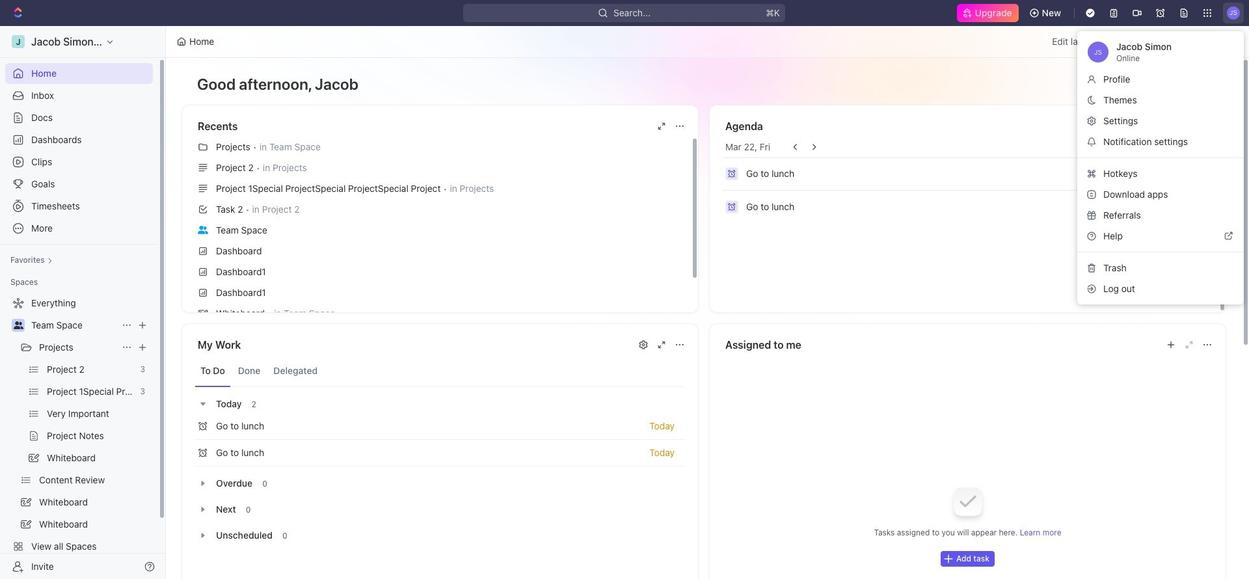 Task type: locate. For each thing, give the bounding box(es) containing it.
1 horizontal spatial user group image
[[198, 226, 208, 234]]

0 horizontal spatial user group image
[[13, 322, 23, 329]]

tree
[[5, 293, 153, 579]]

sidebar navigation
[[0, 26, 166, 579]]

user group image inside tree
[[13, 322, 23, 329]]

user group image
[[198, 226, 208, 234], [13, 322, 23, 329]]

1 vertical spatial user group image
[[13, 322, 23, 329]]

tab list
[[195, 355, 685, 387]]



Task type: describe. For each thing, give the bounding box(es) containing it.
tree inside sidebar navigation
[[5, 293, 153, 579]]

0 vertical spatial user group image
[[198, 226, 208, 234]]



Task type: vqa. For each thing, say whether or not it's contained in the screenshot.
tree at the left in "Sidebar" navigation
no



